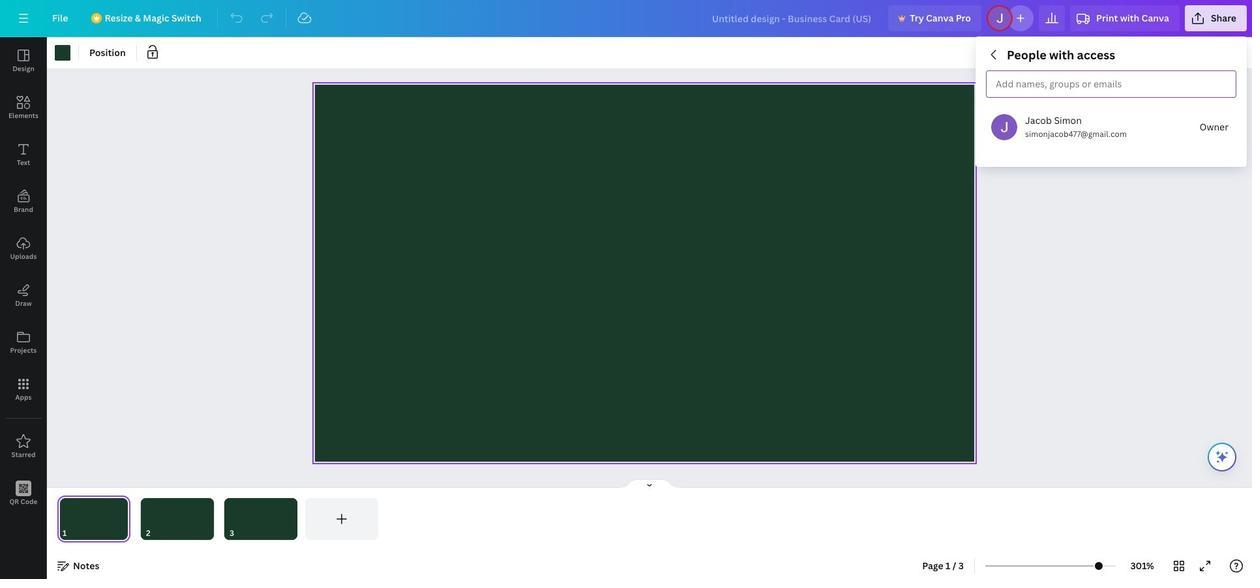 Task type: describe. For each thing, give the bounding box(es) containing it.
#1a3b29 image
[[55, 45, 70, 61]]

page 1 image
[[57, 498, 130, 540]]

Page title text field
[[72, 527, 78, 540]]

main menu bar
[[0, 0, 1252, 37]]



Task type: locate. For each thing, give the bounding box(es) containing it.
Add names, groups or emails text field
[[991, 75, 1122, 94]]

group
[[986, 47, 1237, 157]]

Zoom button
[[1121, 556, 1164, 577]]

side panel tab list
[[0, 37, 47, 517]]

canva assistant image
[[1214, 449, 1230, 465]]

hide pages image
[[618, 479, 681, 489]]

Design title text field
[[702, 5, 883, 31]]



Task type: vqa. For each thing, say whether or not it's contained in the screenshot.
looking
no



